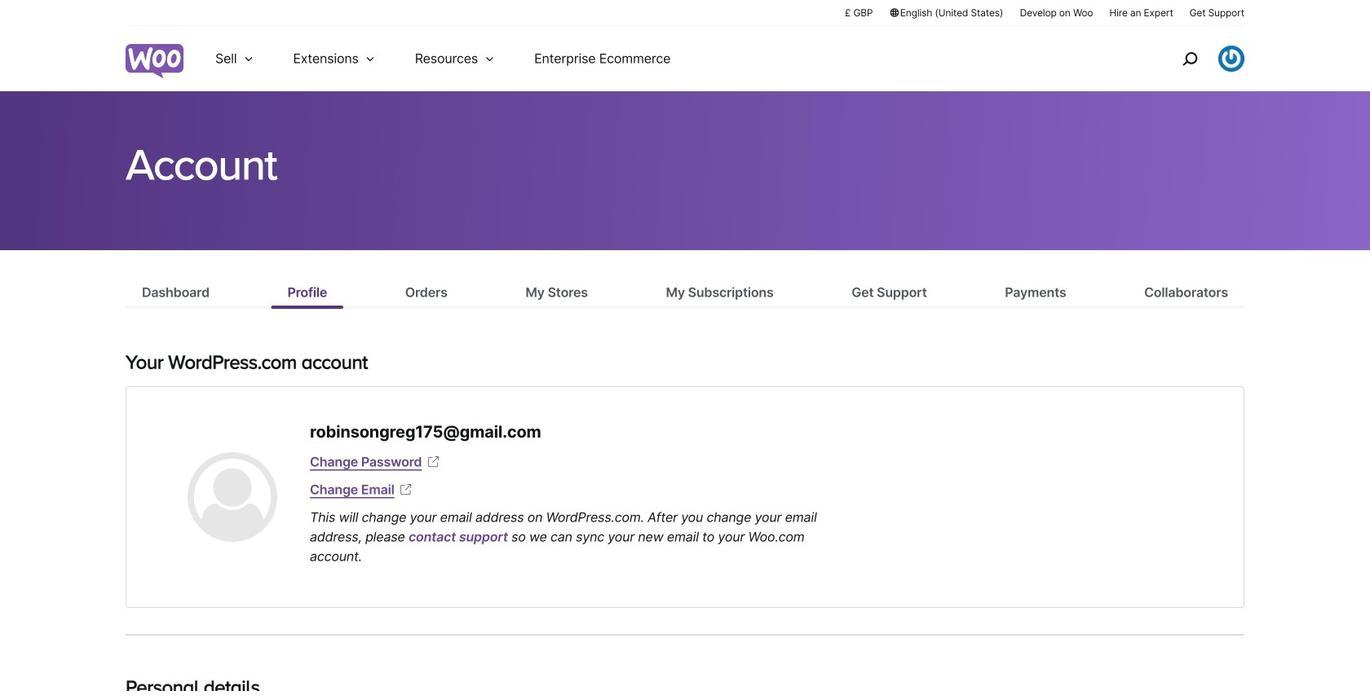 Task type: vqa. For each thing, say whether or not it's contained in the screenshot.
Gravatar image
yes



Task type: locate. For each thing, give the bounding box(es) containing it.
gravatar image image
[[188, 453, 277, 543]]

service navigation menu element
[[1148, 32, 1245, 85]]

open account menu image
[[1219, 46, 1245, 72]]

search image
[[1177, 46, 1203, 72]]

external link image
[[398, 482, 414, 498]]



Task type: describe. For each thing, give the bounding box(es) containing it.
external link image
[[425, 454, 442, 471]]



